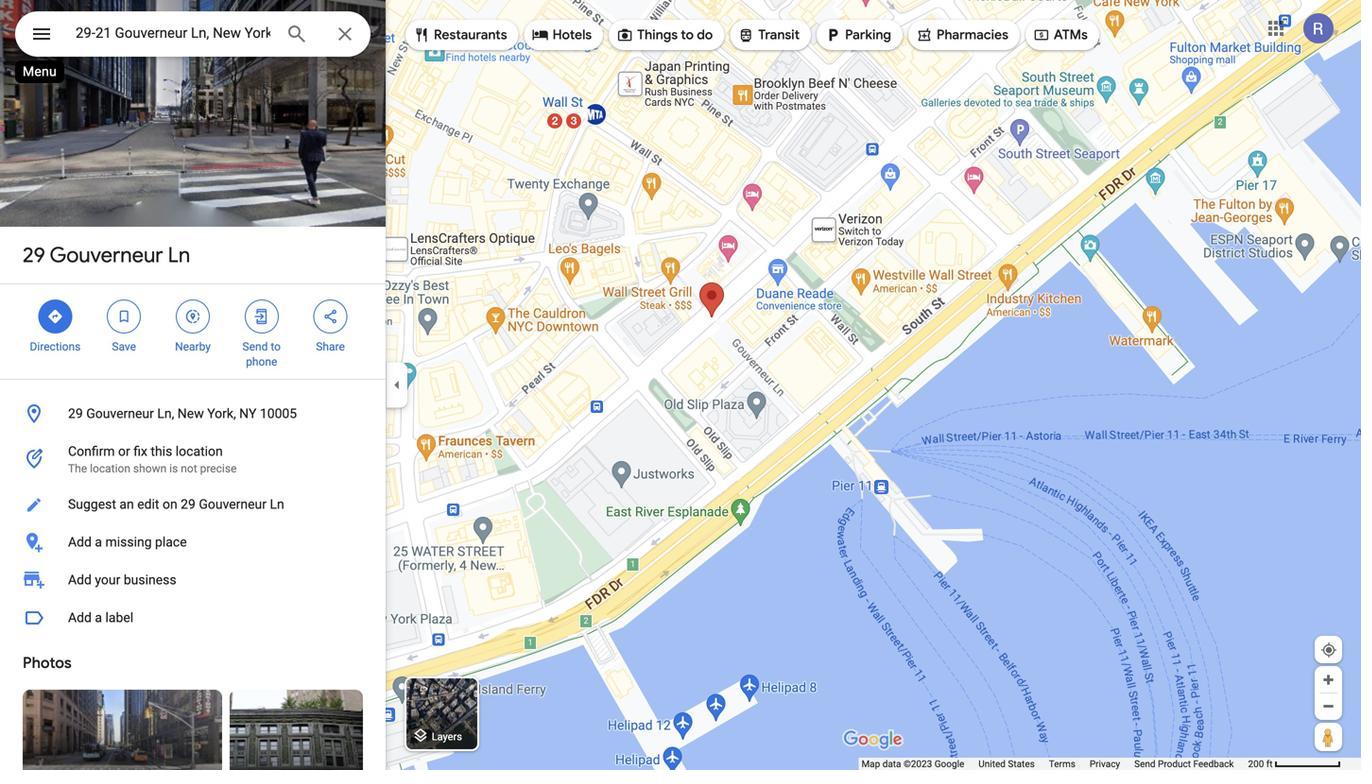 Task type: vqa. For each thing, say whether or not it's contained in the screenshot.


Task type: locate. For each thing, give the bounding box(es) containing it.
29 right on
[[181, 497, 196, 512]]

suggest an edit on 29 gouverneur ln button
[[0, 486, 386, 524]]

gouverneur down precise
[[199, 497, 267, 512]]

gouverneur up 
[[50, 242, 163, 268]]

none field inside '29-21 gouverneur ln, new york, ny 10005' 'field'
[[76, 22, 270, 44]]

things
[[637, 26, 678, 43]]

0 vertical spatial to
[[681, 26, 694, 43]]

0 horizontal spatial to
[[271, 340, 281, 354]]

2 vertical spatial add
[[68, 610, 92, 626]]

1 vertical spatial send
[[1134, 759, 1156, 770]]

google account: ruby anderson  
(rubyanndersson@gmail.com) image
[[1303, 13, 1334, 44]]

 hotels
[[532, 25, 592, 45]]

2 vertical spatial gouverneur
[[199, 497, 267, 512]]

a for missing
[[95, 535, 102, 550]]

send left the product
[[1134, 759, 1156, 770]]

street view image
[[23, 690, 222, 770]]

1 vertical spatial add
[[68, 572, 92, 588]]

transit
[[758, 26, 800, 43]]

2 horizontal spatial 29
[[181, 497, 196, 512]]

a for label
[[95, 610, 102, 626]]

phone
[[246, 355, 277, 369]]

a inside 'button'
[[95, 535, 102, 550]]

29 gouverneur ln, new york, ny 10005
[[68, 406, 297, 422]]

on
[[163, 497, 177, 512]]

send to phone
[[242, 340, 281, 369]]

0 vertical spatial a
[[95, 535, 102, 550]]

1 a from the top
[[95, 535, 102, 550]]


[[253, 306, 270, 327]]

send
[[242, 340, 268, 354], [1134, 759, 1156, 770]]

share
[[316, 340, 345, 354]]

confirm
[[68, 444, 115, 459]]

29 up confirm
[[68, 406, 83, 422]]

 pharmacies
[[916, 25, 1008, 45]]

add left "label"
[[68, 610, 92, 626]]

29 gouverneur ln main content
[[0, 0, 386, 770]]

gouverneur for ln,
[[86, 406, 154, 422]]


[[115, 306, 133, 327]]

 button
[[15, 11, 68, 60]]

feedback
[[1193, 759, 1234, 770]]

0 vertical spatial 29
[[23, 242, 45, 268]]

add down suggest
[[68, 535, 92, 550]]

ln up  at the top left of page
[[168, 242, 190, 268]]

add for add a missing place
[[68, 535, 92, 550]]

location
[[176, 444, 223, 459], [90, 462, 130, 475]]

to inside  things to do
[[681, 26, 694, 43]]

google maps element
[[0, 0, 1361, 770]]

gouverneur
[[50, 242, 163, 268], [86, 406, 154, 422], [199, 497, 267, 512]]

1 vertical spatial 29
[[68, 406, 83, 422]]


[[184, 306, 201, 327]]

1 horizontal spatial 29
[[68, 406, 83, 422]]

do
[[697, 26, 713, 43]]

footer inside the google maps element
[[861, 758, 1248, 770]]

to up phone
[[271, 340, 281, 354]]

29 up directions
[[23, 242, 45, 268]]

1 horizontal spatial send
[[1134, 759, 1156, 770]]

confirm or fix this location the location shown is not precise
[[68, 444, 237, 475]]

your
[[95, 572, 120, 588]]

3 add from the top
[[68, 610, 92, 626]]

gouverneur up "or"
[[86, 406, 154, 422]]

business
[[124, 572, 176, 588]]

parking
[[845, 26, 891, 43]]

0 horizontal spatial send
[[242, 340, 268, 354]]


[[413, 25, 430, 45]]

0 vertical spatial add
[[68, 535, 92, 550]]

add for add a label
[[68, 610, 92, 626]]

add a missing place button
[[0, 524, 386, 561]]

directions
[[30, 340, 81, 354]]

fix
[[133, 444, 147, 459]]

200 ft
[[1248, 759, 1273, 770]]

layers
[[432, 731, 462, 743]]

terms
[[1049, 759, 1076, 770]]

1 vertical spatial ln
[[270, 497, 284, 512]]

a
[[95, 535, 102, 550], [95, 610, 102, 626]]

add
[[68, 535, 92, 550], [68, 572, 92, 588], [68, 610, 92, 626]]

2 vertical spatial 29
[[181, 497, 196, 512]]

1 horizontal spatial location
[[176, 444, 223, 459]]


[[1033, 25, 1050, 45]]

send inside the send to phone
[[242, 340, 268, 354]]

None field
[[76, 22, 270, 44]]

10005
[[260, 406, 297, 422]]

location up not
[[176, 444, 223, 459]]

gouverneur for ln
[[50, 242, 163, 268]]

gouverneur inside 29 gouverneur ln, new york, ny 10005 button
[[86, 406, 154, 422]]

add inside button
[[68, 610, 92, 626]]

1 vertical spatial location
[[90, 462, 130, 475]]

send product feedback button
[[1134, 758, 1234, 770]]

or
[[118, 444, 130, 459]]

a left "label"
[[95, 610, 102, 626]]

restaurants
[[434, 26, 507, 43]]

save
[[112, 340, 136, 354]]


[[30, 20, 53, 48]]

ln down 10005
[[270, 497, 284, 512]]

product
[[1158, 759, 1191, 770]]


[[322, 306, 339, 327]]

ln
[[168, 242, 190, 268], [270, 497, 284, 512]]

2 add from the top
[[68, 572, 92, 588]]

pharmacies
[[937, 26, 1008, 43]]

ft
[[1266, 759, 1273, 770]]

precise
[[200, 462, 237, 475]]

a left missing
[[95, 535, 102, 550]]

1 horizontal spatial to
[[681, 26, 694, 43]]

footer containing map data ©2023 google
[[861, 758, 1248, 770]]

send for send to phone
[[242, 340, 268, 354]]

to
[[681, 26, 694, 43], [271, 340, 281, 354]]

0 vertical spatial send
[[242, 340, 268, 354]]

send inside button
[[1134, 759, 1156, 770]]

0 horizontal spatial 29
[[23, 242, 45, 268]]

1 add from the top
[[68, 535, 92, 550]]

location down "or"
[[90, 462, 130, 475]]

2 a from the top
[[95, 610, 102, 626]]

29 inside button
[[181, 497, 196, 512]]

add inside 'button'
[[68, 535, 92, 550]]

0 vertical spatial gouverneur
[[50, 242, 163, 268]]


[[47, 306, 64, 327]]

to left do
[[681, 26, 694, 43]]

1 vertical spatial gouverneur
[[86, 406, 154, 422]]


[[824, 25, 841, 45]]

29
[[23, 242, 45, 268], [68, 406, 83, 422], [181, 497, 196, 512]]

zoom out image
[[1321, 699, 1336, 714]]

add left your
[[68, 572, 92, 588]]

0 horizontal spatial ln
[[168, 242, 190, 268]]

send up phone
[[242, 340, 268, 354]]


[[532, 25, 549, 45]]

29 inside button
[[68, 406, 83, 422]]

atms
[[1054, 26, 1088, 43]]

a inside button
[[95, 610, 102, 626]]

1 horizontal spatial ln
[[270, 497, 284, 512]]

29-21 Gouverneur Ln, New York, NY 10005 field
[[15, 11, 371, 57]]

1 vertical spatial a
[[95, 610, 102, 626]]

 things to do
[[616, 25, 713, 45]]

footer
[[861, 758, 1248, 770]]

gouverneur inside suggest an edit on 29 gouverneur ln button
[[199, 497, 267, 512]]

1 vertical spatial to
[[271, 340, 281, 354]]



Task type: describe. For each thing, give the bounding box(es) containing it.
this
[[151, 444, 172, 459]]

map
[[861, 759, 880, 770]]

new
[[178, 406, 204, 422]]

add a label button
[[0, 599, 386, 637]]

hotels
[[553, 26, 592, 43]]

united
[[979, 759, 1006, 770]]

map data ©2023 google
[[861, 759, 964, 770]]

photos
[[23, 654, 72, 673]]

show street view coverage image
[[1315, 723, 1342, 751]]

ny
[[239, 406, 257, 422]]

suggest
[[68, 497, 116, 512]]

29 for 29 gouverneur ln
[[23, 242, 45, 268]]

the
[[68, 462, 87, 475]]

29 gouverneur ln
[[23, 242, 190, 268]]

send product feedback
[[1134, 759, 1234, 770]]

to inside the send to phone
[[271, 340, 281, 354]]

 atms
[[1033, 25, 1088, 45]]

terms button
[[1049, 758, 1076, 770]]

collapse side panel image
[[387, 375, 407, 396]]

29 for 29 gouverneur ln, new york, ny 10005
[[68, 406, 83, 422]]

ln,
[[157, 406, 174, 422]]

states
[[1008, 759, 1035, 770]]

29 gouverneur ln, new york, ny 10005 button
[[0, 395, 386, 433]]

label
[[105, 610, 133, 626]]

©2023
[[904, 759, 932, 770]]

actions for 29 gouverneur ln region
[[0, 285, 386, 379]]

place
[[155, 535, 187, 550]]


[[738, 25, 755, 45]]

not
[[181, 462, 197, 475]]

suggest an edit on 29 gouverneur ln
[[68, 497, 284, 512]]

privacy button
[[1090, 758, 1120, 770]]

 restaurants
[[413, 25, 507, 45]]

 search field
[[15, 11, 371, 60]]

send for send product feedback
[[1134, 759, 1156, 770]]

add your business
[[68, 572, 176, 588]]

missing
[[105, 535, 152, 550]]

 parking
[[824, 25, 891, 45]]

york,
[[207, 406, 236, 422]]

edit
[[137, 497, 159, 512]]

shown
[[133, 462, 167, 475]]


[[916, 25, 933, 45]]

add a missing place
[[68, 535, 187, 550]]

united states
[[979, 759, 1035, 770]]


[[616, 25, 633, 45]]

 transit
[[738, 25, 800, 45]]

add a label
[[68, 610, 133, 626]]

add your business link
[[0, 561, 386, 599]]

show your location image
[[1320, 642, 1337, 659]]

nearby
[[175, 340, 211, 354]]

200
[[1248, 759, 1264, 770]]

ln inside suggest an edit on 29 gouverneur ln button
[[270, 497, 284, 512]]

united states button
[[979, 758, 1035, 770]]

0 vertical spatial ln
[[168, 242, 190, 268]]

data
[[883, 759, 901, 770]]

0 horizontal spatial location
[[90, 462, 130, 475]]

add for add your business
[[68, 572, 92, 588]]

google
[[935, 759, 964, 770]]

privacy
[[1090, 759, 1120, 770]]

zoom in image
[[1321, 673, 1336, 687]]

0 vertical spatial location
[[176, 444, 223, 459]]

is
[[169, 462, 178, 475]]

an
[[119, 497, 134, 512]]

200 ft button
[[1248, 759, 1341, 770]]



